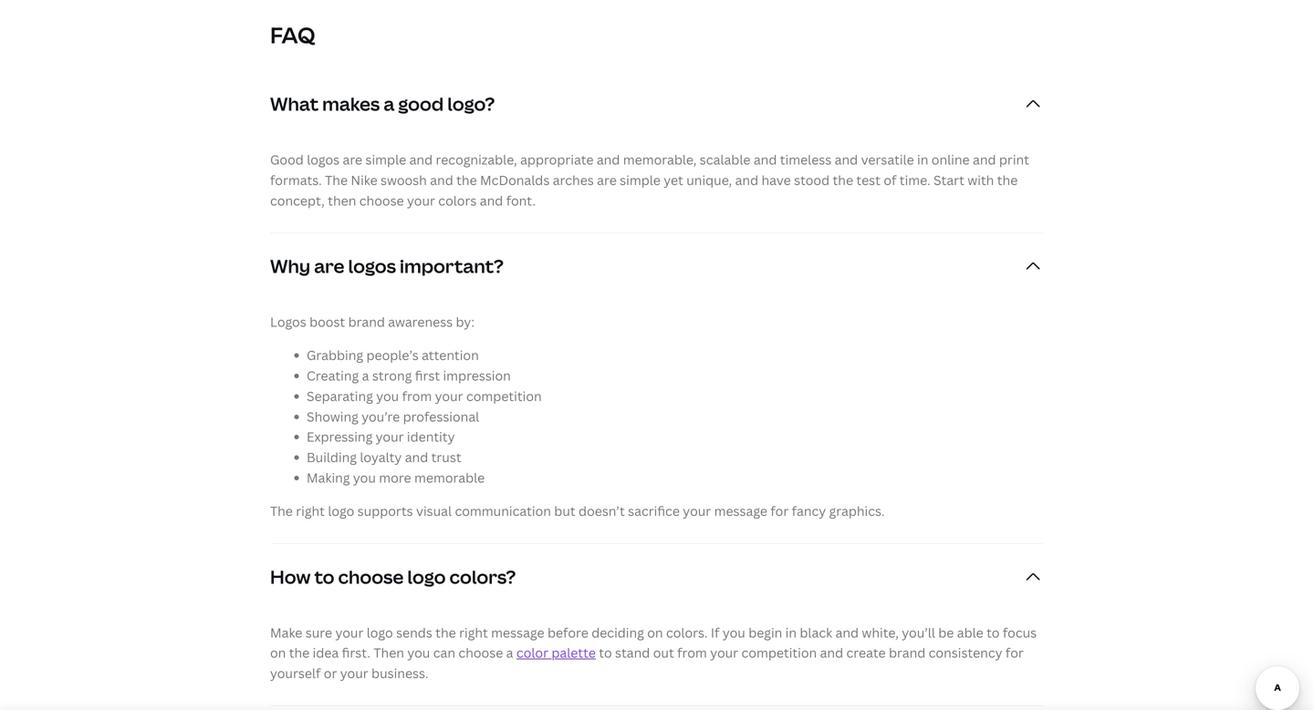 Task type: describe. For each thing, give the bounding box(es) containing it.
and up have
[[754, 151, 777, 168]]

separating
[[307, 388, 373, 405]]

colors
[[438, 192, 477, 209]]

business.
[[371, 665, 428, 683]]

awareness
[[388, 314, 453, 331]]

a inside make sure your logo sends the right message before deciding on colors. if you begin in black and white, you'll be able to focus on the idea first. then you can choose a
[[506, 645, 513, 662]]

logo?
[[447, 91, 495, 116]]

communication
[[455, 503, 551, 520]]

for inside to stand out from your competition and create brand consistency for yourself or your business.
[[1006, 645, 1024, 662]]

can
[[433, 645, 455, 662]]

you'll
[[902, 624, 935, 642]]

why are logos important?
[[270, 254, 504, 279]]

arches
[[553, 171, 594, 189]]

building
[[307, 449, 357, 466]]

focus
[[1003, 624, 1037, 642]]

you're
[[362, 408, 400, 425]]

the right logo supports visual communication but doesn't sacrifice your message for fancy graphics.
[[270, 503, 885, 520]]

brand inside to stand out from your competition and create brand consistency for yourself or your business.
[[889, 645, 926, 662]]

your up professional
[[435, 388, 463, 405]]

the left test
[[833, 171, 853, 189]]

out
[[653, 645, 674, 662]]

1 vertical spatial are
[[597, 171, 617, 189]]

mcdonalds
[[480, 171, 550, 189]]

0 vertical spatial simple
[[365, 151, 406, 168]]

and inside make sure your logo sends the right message before deciding on colors. if you begin in black and white, you'll be able to focus on the idea first. then you can choose a
[[835, 624, 859, 642]]

attention
[[422, 347, 479, 364]]

white,
[[862, 624, 899, 642]]

1 horizontal spatial on
[[647, 624, 663, 642]]

concept,
[[270, 192, 325, 209]]

choose inside 'good logos are simple and recognizable, appropriate and memorable, scalable and timeless and versatile in online and print formats. the nike swoosh and the mcdonalds arches are simple yet unique, and have stood the test of time. start with the concept, then choose your colors and font.'
[[359, 192, 404, 209]]

first
[[415, 367, 440, 385]]

black
[[800, 624, 832, 642]]

palette
[[552, 645, 596, 662]]

impression
[[443, 367, 511, 385]]

why are logos important? button
[[270, 234, 1044, 299]]

consistency
[[929, 645, 1002, 662]]

strong
[[372, 367, 412, 385]]

time.
[[900, 171, 930, 189]]

good logos are simple and recognizable, appropriate and memorable, scalable and timeless and versatile in online and print formats. the nike swoosh and the mcdonalds arches are simple yet unique, and have stood the test of time. start with the concept, then choose your colors and font.
[[270, 151, 1029, 209]]

good
[[270, 151, 304, 168]]

faq
[[270, 20, 315, 50]]

choose inside 'dropdown button'
[[338, 565, 404, 590]]

your up the "loyalty"
[[376, 429, 404, 446]]

test
[[856, 171, 881, 189]]

making
[[307, 469, 350, 487]]

what
[[270, 91, 319, 116]]

you down the "loyalty"
[[353, 469, 376, 487]]

to inside to stand out from your competition and create brand consistency for yourself or your business.
[[599, 645, 612, 662]]

begin
[[748, 624, 782, 642]]

make sure your logo sends the right message before deciding on colors. if you begin in black and white, you'll be able to focus on the idea first. then you can choose a
[[270, 624, 1037, 662]]

why
[[270, 254, 310, 279]]

and up swoosh
[[409, 151, 433, 168]]

sends
[[396, 624, 432, 642]]

grabbing
[[307, 347, 363, 364]]

formats.
[[270, 171, 322, 189]]

0 horizontal spatial for
[[771, 503, 789, 520]]

your down the if
[[710, 645, 738, 662]]

your inside 'good logos are simple and recognizable, appropriate and memorable, scalable and timeless and versatile in online and print formats. the nike swoosh and the mcdonalds arches are simple yet unique, and have stood the test of time. start with the concept, then choose your colors and font.'
[[407, 192, 435, 209]]

how to choose logo colors? button
[[270, 545, 1044, 610]]

before
[[547, 624, 588, 642]]

your right sacrifice
[[683, 503, 711, 520]]

colors?
[[449, 565, 516, 590]]

the inside 'good logos are simple and recognizable, appropriate and memorable, scalable and timeless and versatile in online and print formats. the nike swoosh and the mcdonalds arches are simple yet unique, and have stood the test of time. start with the concept, then choose your colors and font.'
[[325, 171, 348, 189]]

print
[[999, 151, 1029, 168]]

what makes a good logo? button
[[270, 71, 1044, 137]]

create
[[846, 645, 886, 662]]

0 vertical spatial logo
[[328, 503, 354, 520]]

right inside make sure your logo sends the right message before deciding on colors. if you begin in black and white, you'll be able to focus on the idea first. then you can choose a
[[459, 624, 488, 642]]

competition inside to stand out from your competition and create brand consistency for yourself or your business.
[[741, 645, 817, 662]]

or
[[324, 665, 337, 683]]

in inside 'good logos are simple and recognizable, appropriate and memorable, scalable and timeless and versatile in online and print formats. the nike swoosh and the mcdonalds arches are simple yet unique, and have stood the test of time. start with the concept, then choose your colors and font.'
[[917, 151, 928, 168]]

are inside dropdown button
[[314, 254, 344, 279]]

you right the if
[[723, 624, 745, 642]]

1 horizontal spatial message
[[714, 503, 767, 520]]

versatile
[[861, 151, 914, 168]]

the up yourself
[[289, 645, 310, 662]]

sure
[[305, 624, 332, 642]]

in inside make sure your logo sends the right message before deciding on colors. if you begin in black and white, you'll be able to focus on the idea first. then you can choose a
[[785, 624, 797, 642]]

identity
[[407, 429, 455, 446]]

choose inside make sure your logo sends the right message before deciding on colors. if you begin in black and white, you'll be able to focus on the idea first. then you can choose a
[[458, 645, 503, 662]]

color palette
[[516, 645, 596, 662]]

of
[[884, 171, 896, 189]]

logos
[[270, 314, 306, 331]]

stood
[[794, 171, 830, 189]]

start
[[934, 171, 964, 189]]

swoosh
[[381, 171, 427, 189]]



Task type: locate. For each thing, give the bounding box(es) containing it.
0 vertical spatial logos
[[307, 151, 340, 168]]

0 horizontal spatial competition
[[466, 388, 542, 405]]

for
[[771, 503, 789, 520], [1006, 645, 1024, 662]]

scalable
[[700, 151, 751, 168]]

2 vertical spatial are
[[314, 254, 344, 279]]

0 vertical spatial competition
[[466, 388, 542, 405]]

0 horizontal spatial logo
[[328, 503, 354, 520]]

stand
[[615, 645, 650, 662]]

then
[[328, 192, 356, 209]]

your down swoosh
[[407, 192, 435, 209]]

logo inside make sure your logo sends the right message before deciding on colors. if you begin in black and white, you'll be able to focus on the idea first. then you can choose a
[[367, 624, 393, 642]]

0 horizontal spatial a
[[362, 367, 369, 385]]

what makes a good logo?
[[270, 91, 495, 116]]

logos boost brand awareness by:
[[270, 314, 474, 331]]

on
[[647, 624, 663, 642], [270, 645, 286, 662]]

0 vertical spatial are
[[343, 151, 362, 168]]

1 vertical spatial logos
[[348, 254, 396, 279]]

the up how
[[270, 503, 293, 520]]

1 vertical spatial to
[[987, 624, 1000, 642]]

1 vertical spatial a
[[362, 367, 369, 385]]

2 vertical spatial choose
[[458, 645, 503, 662]]

grabbing people's attention creating a strong first impression separating you from your competition showing you're professional expressing your identity building loyalty and trust making you more memorable
[[307, 347, 542, 487]]

doesn't
[[579, 503, 625, 520]]

colors.
[[666, 624, 708, 642]]

for left fancy
[[771, 503, 789, 520]]

message inside make sure your logo sends the right message before deciding on colors. if you begin in black and white, you'll be able to focus on the idea first. then you can choose a
[[491, 624, 544, 642]]

1 vertical spatial for
[[1006, 645, 1024, 662]]

and left have
[[735, 171, 758, 189]]

competition down begin
[[741, 645, 817, 662]]

are right why
[[314, 254, 344, 279]]

you down strong
[[376, 388, 399, 405]]

competition down the impression
[[466, 388, 542, 405]]

to
[[314, 565, 334, 590], [987, 624, 1000, 642], [599, 645, 612, 662]]

are right arches
[[597, 171, 617, 189]]

1 horizontal spatial the
[[325, 171, 348, 189]]

be
[[938, 624, 954, 642]]

right
[[296, 503, 325, 520], [459, 624, 488, 642]]

0 vertical spatial for
[[771, 503, 789, 520]]

makes
[[322, 91, 380, 116]]

you
[[376, 388, 399, 405], [353, 469, 376, 487], [723, 624, 745, 642], [407, 645, 430, 662]]

your
[[407, 192, 435, 209], [435, 388, 463, 405], [376, 429, 404, 446], [683, 503, 711, 520], [335, 624, 364, 642], [710, 645, 738, 662], [340, 665, 368, 683]]

choose right can
[[458, 645, 503, 662]]

2 horizontal spatial logo
[[407, 565, 446, 590]]

and left font.
[[480, 192, 503, 209]]

creating
[[307, 367, 359, 385]]

brand
[[348, 314, 385, 331], [889, 645, 926, 662]]

competition inside grabbing people's attention creating a strong first impression separating you from your competition showing you're professional expressing your identity building loyalty and trust making you more memorable
[[466, 388, 542, 405]]

logo left colors?
[[407, 565, 446, 590]]

a left color
[[506, 645, 513, 662]]

deciding
[[592, 624, 644, 642]]

to inside make sure your logo sends the right message before deciding on colors. if you begin in black and white, you'll be able to focus on the idea first. then you can choose a
[[987, 624, 1000, 642]]

yet
[[664, 171, 683, 189]]

to stand out from your competition and create brand consistency for yourself or your business.
[[270, 645, 1024, 683]]

message left fancy
[[714, 503, 767, 520]]

the
[[325, 171, 348, 189], [270, 503, 293, 520]]

and down black
[[820, 645, 843, 662]]

and right the appropriate
[[597, 151, 620, 168]]

right down colors?
[[459, 624, 488, 642]]

first.
[[342, 645, 371, 662]]

appropriate
[[520, 151, 594, 168]]

0 vertical spatial to
[[314, 565, 334, 590]]

0 vertical spatial the
[[325, 171, 348, 189]]

unique,
[[686, 171, 732, 189]]

1 horizontal spatial to
[[599, 645, 612, 662]]

0 vertical spatial right
[[296, 503, 325, 520]]

good
[[398, 91, 444, 116]]

brand right boost
[[348, 314, 385, 331]]

1 vertical spatial choose
[[338, 565, 404, 590]]

and
[[409, 151, 433, 168], [597, 151, 620, 168], [754, 151, 777, 168], [835, 151, 858, 168], [973, 151, 996, 168], [430, 171, 453, 189], [735, 171, 758, 189], [480, 192, 503, 209], [405, 449, 428, 466], [835, 624, 859, 642], [820, 645, 843, 662]]

1 vertical spatial the
[[270, 503, 293, 520]]

for down "focus"
[[1006, 645, 1024, 662]]

0 vertical spatial choose
[[359, 192, 404, 209]]

your down first.
[[340, 665, 368, 683]]

1 vertical spatial simple
[[620, 171, 661, 189]]

memorable
[[414, 469, 485, 487]]

2 vertical spatial a
[[506, 645, 513, 662]]

1 horizontal spatial simple
[[620, 171, 661, 189]]

logo up then
[[367, 624, 393, 642]]

from down colors.
[[677, 645, 707, 662]]

0 horizontal spatial in
[[785, 624, 797, 642]]

logo for your
[[367, 624, 393, 642]]

right down making
[[296, 503, 325, 520]]

people's
[[366, 347, 419, 364]]

0 horizontal spatial the
[[270, 503, 293, 520]]

1 vertical spatial from
[[677, 645, 707, 662]]

sacrifice
[[628, 503, 680, 520]]

are
[[343, 151, 362, 168], [597, 171, 617, 189], [314, 254, 344, 279]]

the down the print
[[997, 171, 1018, 189]]

0 horizontal spatial logos
[[307, 151, 340, 168]]

1 horizontal spatial logos
[[348, 254, 396, 279]]

in up time.
[[917, 151, 928, 168]]

important?
[[400, 254, 504, 279]]

logos up logos boost brand awareness by:
[[348, 254, 396, 279]]

showing
[[307, 408, 358, 425]]

by:
[[456, 314, 474, 331]]

message up color
[[491, 624, 544, 642]]

a inside dropdown button
[[384, 91, 395, 116]]

memorable,
[[623, 151, 697, 168]]

in left black
[[785, 624, 797, 642]]

loyalty
[[360, 449, 402, 466]]

then
[[374, 645, 404, 662]]

color palette link
[[516, 645, 596, 662]]

and up create
[[835, 624, 859, 642]]

from inside to stand out from your competition and create brand consistency for yourself or your business.
[[677, 645, 707, 662]]

brand down you'll
[[889, 645, 926, 662]]

1 horizontal spatial right
[[459, 624, 488, 642]]

logos inside 'good logos are simple and recognizable, appropriate and memorable, scalable and timeless and versatile in online and print formats. the nike swoosh and the mcdonalds arches are simple yet unique, and have stood the test of time. start with the concept, then choose your colors and font.'
[[307, 151, 340, 168]]

your inside make sure your logo sends the right message before deciding on colors. if you begin in black and white, you'll be able to focus on the idea first. then you can choose a
[[335, 624, 364, 642]]

and up test
[[835, 151, 858, 168]]

visual
[[416, 503, 452, 520]]

to right how
[[314, 565, 334, 590]]

choose down supports at the bottom of the page
[[338, 565, 404, 590]]

1 horizontal spatial from
[[677, 645, 707, 662]]

2 vertical spatial to
[[599, 645, 612, 662]]

1 horizontal spatial in
[[917, 151, 928, 168]]

to down deciding
[[599, 645, 612, 662]]

recognizable,
[[436, 151, 517, 168]]

how
[[270, 565, 311, 590]]

0 horizontal spatial to
[[314, 565, 334, 590]]

graphics.
[[829, 503, 885, 520]]

1 vertical spatial logo
[[407, 565, 446, 590]]

1 vertical spatial right
[[459, 624, 488, 642]]

from down first
[[402, 388, 432, 405]]

from inside grabbing people's attention creating a strong first impression separating you from your competition showing you're professional expressing your identity building loyalty and trust making you more memorable
[[402, 388, 432, 405]]

have
[[762, 171, 791, 189]]

the up colors at the top left of page
[[456, 171, 477, 189]]

a left strong
[[362, 367, 369, 385]]

a left good
[[384, 91, 395, 116]]

logo inside 'dropdown button'
[[407, 565, 446, 590]]

supports
[[357, 503, 413, 520]]

on up out
[[647, 624, 663, 642]]

0 horizontal spatial from
[[402, 388, 432, 405]]

0 vertical spatial message
[[714, 503, 767, 520]]

make
[[270, 624, 302, 642]]

yourself
[[270, 665, 321, 683]]

trust
[[431, 449, 461, 466]]

0 horizontal spatial brand
[[348, 314, 385, 331]]

1 horizontal spatial competition
[[741, 645, 817, 662]]

if
[[711, 624, 720, 642]]

2 vertical spatial logo
[[367, 624, 393, 642]]

1 vertical spatial competition
[[741, 645, 817, 662]]

nike
[[351, 171, 378, 189]]

how to choose logo colors?
[[270, 565, 516, 590]]

logos up formats.
[[307, 151, 340, 168]]

to inside 'dropdown button'
[[314, 565, 334, 590]]

to right able
[[987, 624, 1000, 642]]

0 vertical spatial a
[[384, 91, 395, 116]]

1 vertical spatial on
[[270, 645, 286, 662]]

are up nike on the left top
[[343, 151, 362, 168]]

professional
[[403, 408, 479, 425]]

1 horizontal spatial brand
[[889, 645, 926, 662]]

font.
[[506, 192, 536, 209]]

you down sends
[[407, 645, 430, 662]]

simple up swoosh
[[365, 151, 406, 168]]

1 vertical spatial brand
[[889, 645, 926, 662]]

and inside grabbing people's attention creating a strong first impression separating you from your competition showing you're professional expressing your identity building loyalty and trust making you more memorable
[[405, 449, 428, 466]]

0 horizontal spatial simple
[[365, 151, 406, 168]]

idea
[[313, 645, 339, 662]]

0 vertical spatial brand
[[348, 314, 385, 331]]

1 vertical spatial in
[[785, 624, 797, 642]]

1 horizontal spatial a
[[384, 91, 395, 116]]

and up with
[[973, 151, 996, 168]]

1 vertical spatial message
[[491, 624, 544, 642]]

choose
[[359, 192, 404, 209], [338, 565, 404, 590], [458, 645, 503, 662]]

on down make at the bottom left of page
[[270, 645, 286, 662]]

the
[[456, 171, 477, 189], [833, 171, 853, 189], [997, 171, 1018, 189], [435, 624, 456, 642], [289, 645, 310, 662]]

0 horizontal spatial message
[[491, 624, 544, 642]]

expressing
[[307, 429, 373, 446]]

in
[[917, 151, 928, 168], [785, 624, 797, 642]]

the up the then
[[325, 171, 348, 189]]

message
[[714, 503, 767, 520], [491, 624, 544, 642]]

and down "identity"
[[405, 449, 428, 466]]

color
[[516, 645, 548, 662]]

but
[[554, 503, 576, 520]]

1 horizontal spatial for
[[1006, 645, 1024, 662]]

1 horizontal spatial logo
[[367, 624, 393, 642]]

logo for choose
[[407, 565, 446, 590]]

able
[[957, 624, 983, 642]]

0 horizontal spatial right
[[296, 503, 325, 520]]

boost
[[309, 314, 345, 331]]

timeless
[[780, 151, 832, 168]]

the up can
[[435, 624, 456, 642]]

simple down memorable,
[[620, 171, 661, 189]]

0 vertical spatial on
[[647, 624, 663, 642]]

logo down making
[[328, 503, 354, 520]]

0 vertical spatial from
[[402, 388, 432, 405]]

logos inside dropdown button
[[348, 254, 396, 279]]

your up first.
[[335, 624, 364, 642]]

2 horizontal spatial a
[[506, 645, 513, 662]]

0 horizontal spatial on
[[270, 645, 286, 662]]

a
[[384, 91, 395, 116], [362, 367, 369, 385], [506, 645, 513, 662]]

0 vertical spatial in
[[917, 151, 928, 168]]

choose down nike on the left top
[[359, 192, 404, 209]]

with
[[968, 171, 994, 189]]

and inside to stand out from your competition and create brand consistency for yourself or your business.
[[820, 645, 843, 662]]

and up colors at the top left of page
[[430, 171, 453, 189]]

fancy
[[792, 503, 826, 520]]

a inside grabbing people's attention creating a strong first impression separating you from your competition showing you're professional expressing your identity building loyalty and trust making you more memorable
[[362, 367, 369, 385]]

online
[[932, 151, 970, 168]]

2 horizontal spatial to
[[987, 624, 1000, 642]]



Task type: vqa. For each thing, say whether or not it's contained in the screenshot.
edit related to brand
no



